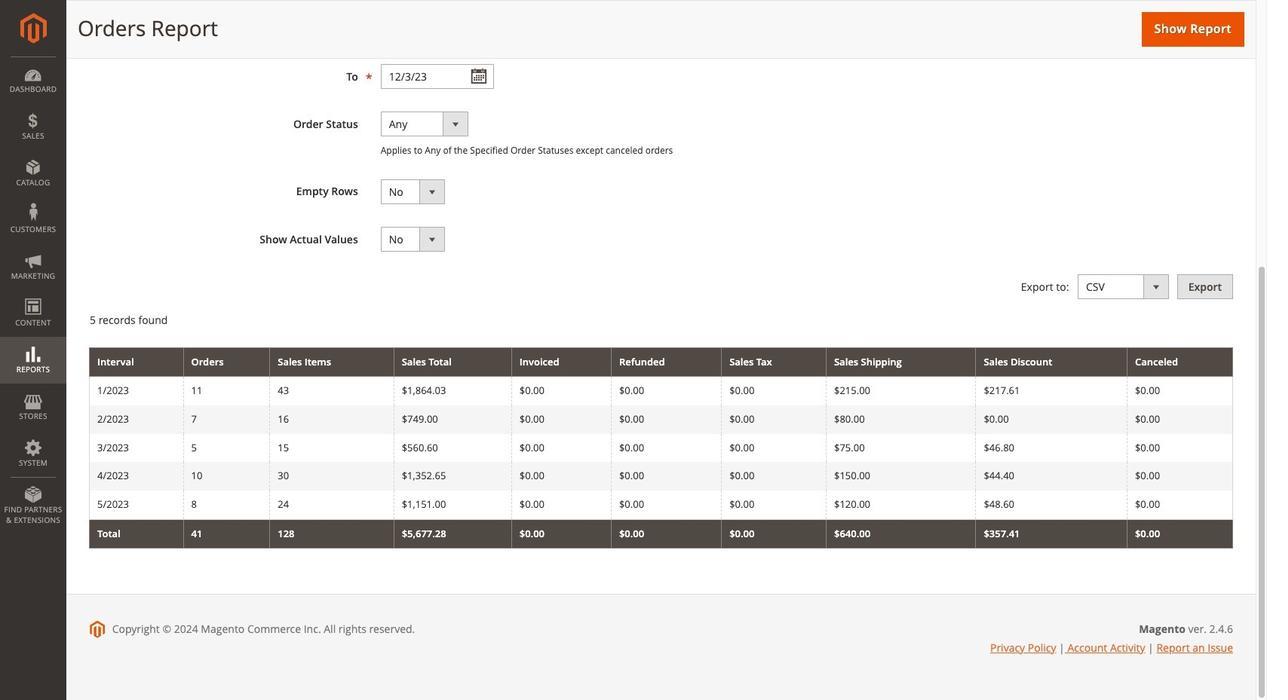 Task type: describe. For each thing, give the bounding box(es) containing it.
magento admin panel image
[[20, 13, 46, 44]]



Task type: locate. For each thing, give the bounding box(es) containing it.
None text field
[[381, 64, 494, 89]]

None text field
[[381, 17, 494, 42]]

menu bar
[[0, 57, 66, 533]]



